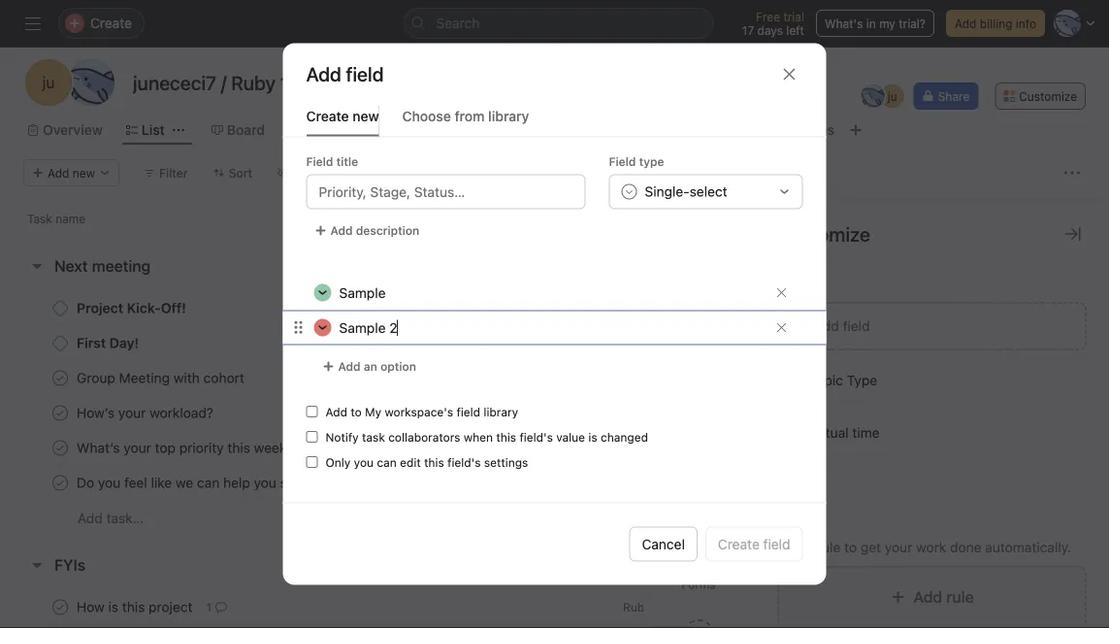 Task type: describe. For each thing, give the bounding box(es) containing it.
create new tab panel
[[283, 138, 827, 585]]

overview link
[[27, 119, 103, 141]]

workspace's
[[385, 406, 454, 419]]

0 vertical spatial library
[[489, 108, 530, 124]]

value
[[557, 431, 586, 444]]

Notify task collaborators when this field's value is changed checkbox
[[306, 431, 318, 443]]

close this dialog image
[[782, 67, 798, 82]]

add rule button
[[778, 566, 1088, 628]]

header next meeting tree grid
[[0, 290, 1110, 536]]

ruby anderson for what's your top priority this week? cell
[[623, 441, 707, 455]]

fyis
[[54, 556, 86, 574]]

topic type
[[810, 372, 878, 388]]

rule inside button
[[947, 588, 975, 606]]

share button
[[914, 83, 979, 110]]

library inside create new tab panel
[[484, 406, 519, 419]]

notify task collaborators when this field's value is changed
[[326, 431, 649, 444]]

Priority, Stage, Status… text field
[[306, 174, 586, 209]]

list
[[142, 122, 165, 138]]

what's in my trial? button
[[817, 10, 935, 37]]

changed
[[601, 431, 649, 444]]

dashboard
[[593, 122, 663, 138]]

add an option button
[[314, 353, 425, 380]]

when
[[464, 431, 493, 444]]

1 horizontal spatial ju
[[888, 89, 898, 103]]

field for create field
[[764, 536, 791, 552]]

1 vertical spatial to
[[845, 539, 858, 555]]

anderson for first day! cell at left bottom
[[654, 336, 707, 350]]

Add to My workspace's field library checkbox
[[306, 406, 318, 418]]

board link
[[212, 119, 265, 141]]

project kick-off! cell
[[0, 290, 500, 326]]

only
[[326, 456, 351, 470]]

add for add a rule to get your work done automatically.
[[778, 539, 803, 555]]

Group Meeting with cohort text field
[[73, 369, 250, 388]]

type
[[847, 372, 878, 388]]

2 type an option name field from the top
[[332, 311, 769, 344]]

choose from library
[[403, 108, 530, 124]]

add for add to my workspace's field library
[[326, 406, 348, 419]]

create field
[[718, 536, 791, 552]]

due date
[[1028, 212, 1078, 225]]

completed milestone image for completed milestone checkbox within first day! cell
[[52, 336, 68, 351]]

0 horizontal spatial ju
[[42, 73, 55, 92]]

add task… row
[[0, 500, 1110, 536]]

calendar link
[[382, 119, 455, 141]]

add field button
[[778, 302, 1088, 351]]

completed image
[[49, 437, 72, 460]]

add field dialog
[[283, 43, 827, 585]]

remove from starred image
[[345, 75, 361, 90]]

get
[[861, 539, 882, 555]]

title
[[337, 155, 358, 169]]

task name
[[27, 212, 86, 225]]

First Day! text field
[[73, 334, 145, 353]]

what's in my trial?
[[825, 17, 926, 30]]

forms
[[682, 578, 716, 591]]

next
[[54, 257, 88, 275]]

add for add an option
[[338, 360, 361, 374]]

new
[[353, 108, 379, 124]]

add a rule to get your work done automatically.
[[778, 539, 1072, 555]]

add for add task…
[[78, 510, 103, 526]]

timeline
[[304, 122, 358, 138]]

work
[[917, 539, 947, 555]]

add for add billing info
[[956, 17, 977, 30]]

search button
[[403, 8, 714, 39]]

completed checkbox for "how's your workload?" text box
[[49, 402, 72, 425]]

is
[[589, 431, 598, 444]]

name
[[56, 212, 86, 225]]

2 today from the top
[[758, 336, 791, 350]]

1 button
[[203, 598, 231, 617]]

add for add field
[[815, 318, 840, 334]]

tab list containing create new
[[283, 105, 827, 138]]

fields
[[689, 292, 719, 306]]

only you can edit this field's settings
[[326, 456, 529, 470]]

anderson for what's your top priority this week? cell
[[654, 441, 707, 455]]

ruby for what's your top priority this week? cell
[[623, 441, 651, 455]]

add for add rule
[[914, 588, 943, 606]]

1 vertical spatial customize
[[778, 222, 871, 245]]

trial
[[784, 10, 805, 23]]

workflow
[[494, 122, 554, 138]]

messages
[[702, 122, 767, 138]]

workflow link
[[478, 119, 554, 141]]

what's
[[825, 17, 864, 30]]

close details image
[[1066, 226, 1082, 242]]

add description
[[331, 224, 420, 238]]

add description button
[[306, 217, 428, 244]]

create new
[[306, 108, 379, 124]]

an
[[364, 360, 378, 374]]

edit
[[400, 456, 421, 470]]

add an option
[[338, 360, 417, 374]]

completed checkbox for do you feel like we can help you succeed in any manner right now? "text box"
[[49, 471, 72, 495]]

completed image for do you feel like we can help you succeed in any manner right now? "text box"
[[49, 471, 72, 495]]

single-select button
[[609, 174, 804, 209]]

add field
[[306, 63, 384, 86]]

my
[[365, 406, 382, 419]]

ruby anderson for first day! cell at left bottom
[[623, 336, 707, 350]]

task
[[362, 431, 385, 444]]

ruby for how is this project cell
[[623, 601, 651, 614]]

time
[[853, 425, 880, 441]]

billing
[[981, 17, 1013, 30]]

timeline link
[[288, 119, 358, 141]]

next meeting
[[54, 257, 151, 275]]

do you feel like we can help you succeed in any manner right now? cell
[[0, 465, 500, 501]]

select
[[690, 184, 728, 200]]

What's your top priority this week? text field
[[73, 438, 299, 458]]

0 horizontal spatial rule
[[818, 539, 841, 555]]

free
[[757, 10, 781, 23]]

actual time
[[810, 425, 880, 441]]

days
[[758, 23, 784, 37]]

How is this project text field
[[73, 598, 199, 617]]

this for when
[[497, 431, 517, 444]]

task
[[27, 212, 52, 225]]

notify
[[326, 431, 359, 444]]



Task type: vqa. For each thing, say whether or not it's contained in the screenshot.
Seven Warlords Of The Sea inside the Projects element
no



Task type: locate. For each thing, give the bounding box(es) containing it.
trial?
[[899, 17, 926, 30]]

3 anderson from the top
[[654, 441, 707, 455]]

completed checkbox inside how is this project cell
[[49, 596, 72, 619]]

Project Kick-Off! text field
[[73, 299, 192, 318]]

completed milestone checkbox left first day! text box
[[52, 336, 68, 351]]

collaborators
[[389, 431, 461, 444]]

0 vertical spatial field's
[[520, 431, 553, 444]]

completed image for how is this project text field
[[49, 596, 72, 619]]

add left the 'a'
[[778, 539, 803, 555]]

field title
[[306, 155, 358, 169]]

completed checkbox inside group meeting with cohort cell
[[49, 367, 72, 390]]

create
[[306, 108, 349, 124], [718, 536, 760, 552]]

0 vertical spatial today
[[758, 302, 791, 315]]

completed milestone checkbox inside "project kick-off!" cell
[[52, 301, 68, 316]]

completed image
[[49, 367, 72, 390], [49, 402, 72, 425], [49, 471, 72, 495], [49, 596, 72, 619]]

how's your workload? cell
[[0, 395, 500, 431]]

you
[[354, 456, 374, 470]]

0 vertical spatial type an option name field
[[332, 276, 769, 309]]

1 vertical spatial type an option name field
[[332, 311, 769, 344]]

2 completed milestone image from the top
[[52, 336, 68, 351]]

anderson inside header fyis tree grid
[[654, 601, 707, 614]]

0 vertical spatial completed milestone image
[[52, 301, 68, 316]]

1 vertical spatial field
[[457, 406, 481, 419]]

completed checkbox up completed option
[[49, 367, 72, 390]]

0 horizontal spatial customize
[[778, 222, 871, 245]]

anderson for "project kick-off!" cell
[[654, 302, 707, 315]]

0 horizontal spatial field
[[457, 406, 481, 419]]

1 horizontal spatial field's
[[520, 431, 553, 444]]

Do you feel like we can help you succeed in any manner right now? text field
[[73, 473, 429, 493]]

Type an option name field
[[332, 276, 769, 309], [332, 311, 769, 344]]

cancel button
[[630, 527, 698, 562]]

0 horizontal spatial create
[[306, 108, 349, 124]]

my
[[880, 17, 896, 30]]

rule right the 'a'
[[818, 539, 841, 555]]

2 ruby from the top
[[623, 336, 651, 350]]

create inside 'button'
[[718, 536, 760, 552]]

completed checkbox for the group meeting with cohort 'text box'
[[49, 367, 72, 390]]

rule
[[818, 539, 841, 555], [947, 588, 975, 606]]

1 field from the left
[[306, 155, 333, 169]]

1 horizontal spatial to
[[845, 539, 858, 555]]

completed image down completed icon
[[49, 471, 72, 495]]

2 ruby anderson from the top
[[623, 336, 707, 350]]

add down work
[[914, 588, 943, 606]]

today down create field 'button'
[[758, 601, 791, 614]]

due
[[1028, 212, 1050, 225]]

customize up fields at the top of the page
[[778, 222, 871, 245]]

1 vertical spatial completed milestone checkbox
[[52, 336, 68, 351]]

anderson for how is this project cell
[[654, 601, 707, 614]]

1 collapse task list for this section image from the top
[[29, 258, 45, 274]]

4 ruby anderson from the top
[[623, 601, 707, 614]]

field left title
[[306, 155, 333, 169]]

your
[[885, 539, 913, 555]]

done
[[951, 539, 982, 555]]

group meeting with cohort cell
[[0, 360, 500, 396]]

4 completed checkbox from the top
[[49, 596, 72, 619]]

completed milestone checkbox down next
[[52, 301, 68, 316]]

ruby up "creator for group meeting with cohort" cell
[[623, 336, 651, 350]]

search list box
[[403, 8, 714, 39]]

field's left "value"
[[520, 431, 553, 444]]

creator for how's your workload? cell
[[615, 395, 751, 431]]

add billing info
[[956, 17, 1037, 30]]

1
[[206, 601, 212, 614]]

library up notify task collaborators when this field's value is changed on the bottom
[[484, 406, 519, 419]]

0 vertical spatial field
[[843, 318, 871, 334]]

add left the an
[[338, 360, 361, 374]]

collapse task list for this section image for next meeting
[[29, 258, 45, 274]]

completed image for "how's your workload?" text box
[[49, 402, 72, 425]]

completed milestone image down next
[[52, 301, 68, 316]]

add task… button
[[78, 508, 144, 529]]

remove option image
[[776, 322, 788, 334]]

field for field title
[[306, 155, 333, 169]]

rule down done
[[947, 588, 975, 606]]

left
[[787, 23, 805, 37]]

completed milestone image left first day! text box
[[52, 336, 68, 351]]

can
[[377, 456, 397, 470]]

0 vertical spatial customize
[[1020, 89, 1078, 103]]

share
[[939, 89, 970, 103]]

row containing 1
[[0, 589, 1110, 625]]

add rule
[[914, 588, 975, 606]]

to
[[351, 406, 362, 419], [845, 539, 858, 555]]

1 vertical spatial rule
[[947, 588, 975, 606]]

0 vertical spatial to
[[351, 406, 362, 419]]

3 today from the top
[[758, 601, 791, 614]]

add task…
[[78, 510, 144, 526]]

actual
[[810, 425, 849, 441]]

creator for do you feel like we can help you succeed in any manner right now? cell
[[615, 465, 751, 501]]

0 vertical spatial completed milestone checkbox
[[52, 301, 68, 316]]

type
[[640, 155, 665, 169]]

2 collapse task list for this section image from the top
[[29, 557, 45, 573]]

ruby anderson
[[623, 302, 707, 315], [623, 336, 707, 350], [623, 441, 707, 455], [623, 601, 707, 614]]

free trial 17 days left
[[743, 10, 805, 37]]

junececi7@gmail.com
[[921, 601, 1040, 614]]

Only you can edit this field's settings checkbox
[[306, 457, 318, 468]]

0 vertical spatial create
[[306, 108, 349, 124]]

3 ruby from the top
[[623, 441, 651, 455]]

17
[[743, 23, 755, 37]]

overview
[[43, 122, 103, 138]]

2 vertical spatial field
[[764, 536, 791, 552]]

field left type
[[609, 155, 636, 169]]

remove option image
[[776, 287, 788, 299]]

ruby down cancel button
[[623, 601, 651, 614]]

completed checkbox down completed icon
[[49, 471, 72, 495]]

ruby inside ruby anderson row
[[623, 441, 651, 455]]

1 type an option name field from the top
[[332, 276, 769, 309]]

1 vertical spatial today
[[758, 336, 791, 350]]

ju left add rule
[[900, 601, 910, 614]]

completed milestone image inside "project kick-off!" cell
[[52, 301, 68, 316]]

add left description
[[331, 224, 353, 238]]

single-select
[[645, 184, 728, 200]]

field's down when
[[448, 456, 481, 470]]

ruby inside row
[[623, 601, 651, 614]]

1 horizontal spatial field
[[609, 155, 636, 169]]

3 completed image from the top
[[49, 471, 72, 495]]

4 completed image from the top
[[49, 596, 72, 619]]

single-
[[645, 184, 690, 200]]

1 horizontal spatial ra
[[866, 89, 881, 103]]

1 horizontal spatial rule
[[947, 588, 975, 606]]

Completed checkbox
[[49, 437, 72, 460]]

ruby left 2
[[623, 302, 651, 315]]

field down rules
[[764, 536, 791, 552]]

0 vertical spatial collapse task list for this section image
[[29, 258, 45, 274]]

today
[[758, 302, 791, 315], [758, 336, 791, 350], [758, 601, 791, 614]]

1 vertical spatial create
[[718, 536, 760, 552]]

1 today from the top
[[758, 302, 791, 315]]

field
[[843, 318, 871, 334], [457, 406, 481, 419], [764, 536, 791, 552]]

row containing task name
[[0, 200, 1110, 236]]

collapse task list for this section image
[[29, 258, 45, 274], [29, 557, 45, 573]]

ra
[[81, 73, 101, 92], [866, 89, 881, 103]]

anderson inside row
[[654, 441, 707, 455]]

field inside button
[[843, 318, 871, 334]]

add right 'add to my workspace's field library' checkbox
[[326, 406, 348, 419]]

completed checkbox inside do you feel like we can help you succeed in any manner right now? cell
[[49, 471, 72, 495]]

cell
[[1020, 360, 1110, 396]]

create for create field
[[718, 536, 760, 552]]

1 horizontal spatial field
[[764, 536, 791, 552]]

0 horizontal spatial field
[[306, 155, 333, 169]]

2 completed milestone checkbox from the top
[[52, 336, 68, 351]]

3 ruby anderson from the top
[[623, 441, 707, 455]]

How's your workload? text field
[[73, 403, 219, 423]]

ra up overview
[[81, 73, 101, 92]]

2 completed checkbox from the top
[[49, 402, 72, 425]]

3 completed checkbox from the top
[[49, 471, 72, 495]]

1 ruby from the top
[[623, 302, 651, 315]]

completed milestone checkbox for project kick-off! text box
[[52, 301, 68, 316]]

library right from
[[489, 108, 530, 124]]

choose
[[403, 108, 451, 124]]

completed milestone checkbox inside first day! cell
[[52, 336, 68, 351]]

completed checkbox inside how's your workload? cell
[[49, 402, 72, 425]]

0 horizontal spatial this
[[424, 456, 445, 470]]

create field button
[[706, 527, 804, 562]]

field up type
[[843, 318, 871, 334]]

today down remove option icon
[[758, 336, 791, 350]]

list link
[[126, 119, 165, 141]]

a
[[807, 539, 814, 555]]

field up when
[[457, 406, 481, 419]]

creator for group meeting with cohort cell
[[615, 360, 751, 396]]

create left the 'a'
[[718, 536, 760, 552]]

completed image inside do you feel like we can help you succeed in any manner right now? cell
[[49, 471, 72, 495]]

today for fyis
[[758, 601, 791, 614]]

option
[[381, 360, 417, 374]]

to inside create new tab panel
[[351, 406, 362, 419]]

2 field from the left
[[609, 155, 636, 169]]

1 vertical spatial field's
[[448, 456, 481, 470]]

completed checkbox for how is this project text field
[[49, 596, 72, 619]]

4 ruby from the top
[[623, 601, 651, 614]]

cancel
[[642, 536, 685, 552]]

1 completed checkbox from the top
[[49, 367, 72, 390]]

ruby
[[623, 302, 651, 315], [623, 336, 651, 350], [623, 441, 651, 455], [623, 601, 651, 614]]

tab list
[[283, 105, 827, 138]]

Completed checkbox
[[49, 367, 72, 390], [49, 402, 72, 425], [49, 471, 72, 495], [49, 596, 72, 619]]

add left billing
[[956, 17, 977, 30]]

1 vertical spatial library
[[484, 406, 519, 419]]

messages link
[[686, 119, 767, 141]]

add inside row
[[78, 510, 103, 526]]

ruby for "project kick-off!" cell
[[623, 302, 651, 315]]

field's for value
[[520, 431, 553, 444]]

field inside 'button'
[[764, 536, 791, 552]]

ruby anderson for "project kick-off!" cell
[[623, 302, 707, 315]]

ju left share button
[[888, 89, 898, 103]]

1 vertical spatial this
[[424, 456, 445, 470]]

1 anderson from the top
[[654, 302, 707, 315]]

today inside row
[[758, 601, 791, 614]]

completed milestone image inside first day! cell
[[52, 336, 68, 351]]

completed checkbox up completed icon
[[49, 402, 72, 425]]

add for add description
[[331, 224, 353, 238]]

0 horizontal spatial ra
[[81, 73, 101, 92]]

add field
[[815, 318, 871, 334]]

collapse task list for this section image for fyis
[[29, 557, 45, 573]]

customize down info
[[1020, 89, 1078, 103]]

collapse task list for this section image left fyis
[[29, 557, 45, 573]]

completed image up completed icon
[[49, 402, 72, 425]]

0 vertical spatial rule
[[818, 539, 841, 555]]

board
[[227, 122, 265, 138]]

ju up overview link
[[42, 73, 55, 92]]

create inside tab list
[[306, 108, 349, 124]]

Completed milestone checkbox
[[52, 301, 68, 316], [52, 336, 68, 351]]

1 horizontal spatial create
[[718, 536, 760, 552]]

completed milestone image
[[52, 301, 68, 316], [52, 336, 68, 351]]

completed milestone checkbox for first day! text box
[[52, 336, 68, 351]]

4 anderson from the top
[[654, 601, 707, 614]]

add billing info button
[[947, 10, 1046, 37]]

add right remove option icon
[[815, 318, 840, 334]]

info
[[1017, 17, 1037, 30]]

to left get
[[845, 539, 858, 555]]

None text field
[[128, 65, 308, 100]]

1 completed image from the top
[[49, 367, 72, 390]]

ruby right is
[[623, 441, 651, 455]]

ju inside row
[[900, 601, 910, 614]]

2 horizontal spatial field
[[843, 318, 871, 334]]

field for add field
[[843, 318, 871, 334]]

2 vertical spatial today
[[758, 601, 791, 614]]

fyis button
[[54, 548, 86, 583]]

completed checkbox down fyis button
[[49, 596, 72, 619]]

header fyis tree grid
[[0, 589, 1110, 628]]

how is this project cell
[[0, 589, 500, 625]]

field type
[[609, 155, 665, 169]]

settings
[[484, 456, 529, 470]]

description
[[356, 224, 420, 238]]

this up settings
[[497, 431, 517, 444]]

rules
[[778, 510, 818, 529]]

today down remove option image
[[758, 302, 791, 315]]

2 completed image from the top
[[49, 402, 72, 425]]

files
[[805, 122, 835, 138]]

from
[[455, 108, 485, 124]]

completed image up completed option
[[49, 367, 72, 390]]

1 vertical spatial completed milestone image
[[52, 336, 68, 351]]

completed image for the group meeting with cohort 'text box'
[[49, 367, 72, 390]]

completed milestone image for completed milestone checkbox in "project kick-off!" cell
[[52, 301, 68, 316]]

date
[[1054, 212, 1078, 225]]

completed image inside how's your workload? cell
[[49, 402, 72, 425]]

calendar
[[397, 122, 455, 138]]

field's for settings
[[448, 456, 481, 470]]

today for next meeting
[[758, 302, 791, 315]]

2 horizontal spatial ju
[[900, 601, 910, 614]]

field's
[[520, 431, 553, 444], [448, 456, 481, 470]]

create for create new
[[306, 108, 349, 124]]

what's your top priority this week? cell
[[0, 430, 500, 466]]

1 completed milestone image from the top
[[52, 301, 68, 316]]

add left task…
[[78, 510, 103, 526]]

1 horizontal spatial customize
[[1020, 89, 1078, 103]]

collapse task list for this section image left next
[[29, 258, 45, 274]]

to left "my"
[[351, 406, 362, 419]]

ruby anderson row
[[0, 430, 1110, 466]]

0 horizontal spatial field's
[[448, 456, 481, 470]]

completed image inside group meeting with cohort cell
[[49, 367, 72, 390]]

1 ruby anderson from the top
[[623, 302, 707, 315]]

in
[[867, 17, 877, 30]]

customize button
[[996, 83, 1087, 110]]

anderson
[[654, 302, 707, 315], [654, 336, 707, 350], [654, 441, 707, 455], [654, 601, 707, 614]]

add to my workspace's field library
[[326, 406, 519, 419]]

row
[[0, 200, 1110, 236], [23, 235, 1110, 237], [0, 290, 1110, 326], [0, 325, 1110, 361], [0, 360, 1110, 396], [0, 395, 1110, 431], [0, 465, 1110, 501], [0, 589, 1110, 625], [0, 624, 1110, 628]]

ra down in
[[866, 89, 881, 103]]

completed image down fyis button
[[49, 596, 72, 619]]

0 vertical spatial this
[[497, 431, 517, 444]]

search
[[437, 15, 480, 31]]

ruby anderson inside header fyis tree grid
[[623, 601, 707, 614]]

2 anderson from the top
[[654, 336, 707, 350]]

automatically.
[[986, 539, 1072, 555]]

1 completed milestone checkbox from the top
[[52, 301, 68, 316]]

0 horizontal spatial to
[[351, 406, 362, 419]]

create left new
[[306, 108, 349, 124]]

next meeting button
[[54, 249, 151, 284]]

first day! cell
[[0, 325, 500, 361]]

customize inside dropdown button
[[1020, 89, 1078, 103]]

task…
[[106, 510, 144, 526]]

ruby anderson for how is this project cell
[[623, 601, 707, 614]]

1 horizontal spatial this
[[497, 431, 517, 444]]

this right edit
[[424, 456, 445, 470]]

field for field type
[[609, 155, 636, 169]]

field
[[306, 155, 333, 169], [609, 155, 636, 169]]

this for edit
[[424, 456, 445, 470]]

2
[[679, 292, 686, 306]]

files link
[[790, 119, 835, 141]]

ruby for first day! cell at left bottom
[[623, 336, 651, 350]]

completed image inside how is this project cell
[[49, 596, 72, 619]]

1 vertical spatial collapse task list for this section image
[[29, 557, 45, 573]]



